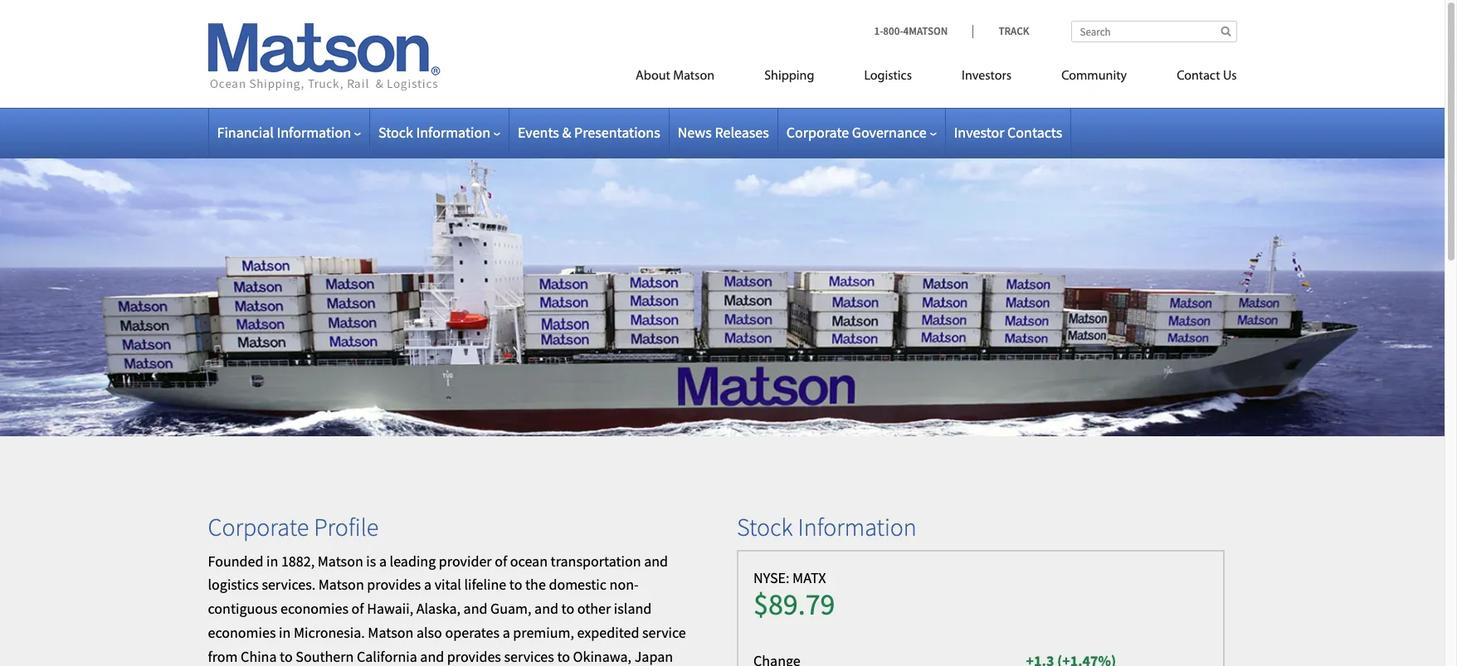 Task type: locate. For each thing, give the bounding box(es) containing it.
nyse: matx $89.79
[[754, 568, 836, 624]]

investor
[[955, 123, 1005, 142]]

stock information
[[379, 123, 491, 142], [737, 511, 917, 543]]

0 vertical spatial stock information
[[379, 123, 491, 142]]

0 horizontal spatial stock
[[379, 123, 413, 142]]

0 horizontal spatial a
[[379, 552, 387, 571]]

of left the hawaii, at the left bottom of page
[[352, 600, 364, 619]]

0 vertical spatial of
[[495, 552, 507, 571]]

the
[[526, 576, 546, 595]]

a down guam,
[[503, 624, 510, 643]]

None search field
[[1071, 21, 1238, 42]]

economies up micronesia.
[[281, 600, 349, 619]]

0 vertical spatial corporate
[[787, 123, 850, 142]]

1 horizontal spatial provides
[[447, 647, 501, 667]]

1 horizontal spatial information
[[416, 123, 491, 142]]

track
[[999, 24, 1030, 38]]

1 horizontal spatial stock
[[737, 511, 793, 543]]

in left micronesia.
[[279, 624, 291, 643]]

okinawa,
[[573, 647, 632, 667]]

shipping
[[765, 70, 815, 83]]

corporate for corporate profile
[[208, 511, 309, 543]]

corporate up founded in the left of the page
[[208, 511, 309, 543]]

1 horizontal spatial a
[[424, 576, 432, 595]]

1 horizontal spatial stock information
[[737, 511, 917, 543]]

about matson link
[[611, 61, 740, 95]]

0 horizontal spatial provides
[[367, 576, 421, 595]]

1 vertical spatial economies
[[208, 624, 276, 643]]

a
[[379, 552, 387, 571], [424, 576, 432, 595], [503, 624, 510, 643]]

matx
[[793, 568, 827, 588]]

ocean
[[510, 552, 548, 571]]

0 horizontal spatial in
[[267, 552, 278, 571]]

contact
[[1177, 70, 1221, 83]]

1 vertical spatial a
[[424, 576, 432, 595]]

services.
[[262, 576, 316, 595]]

news releases
[[678, 123, 769, 142]]

2 horizontal spatial a
[[503, 624, 510, 643]]

provides down operates
[[447, 647, 501, 667]]

provides
[[367, 576, 421, 595], [447, 647, 501, 667]]

$89.79
[[754, 587, 836, 624]]

in
[[267, 552, 278, 571], [279, 624, 291, 643]]

matson right about
[[674, 70, 715, 83]]

provider
[[439, 552, 492, 571]]

matson
[[674, 70, 715, 83], [318, 552, 363, 571], [319, 576, 364, 595], [368, 624, 414, 643]]

events & presentations
[[518, 123, 661, 142]]

contacts
[[1008, 123, 1063, 142]]

0 horizontal spatial stock information
[[379, 123, 491, 142]]

shipping link
[[740, 61, 840, 95]]

of left ocean
[[495, 552, 507, 571]]

a right is
[[379, 552, 387, 571]]

0 vertical spatial provides
[[367, 576, 421, 595]]

founded in 1882, matson is a leading provider of ocean transportation and logistics services. matson provides a vital lifeline to the domestic non- contiguous economies of hawaii, alaska, and guam, and to other island economies in micronesia. matson also operates a premium, expedited service from china to southern california and provides services to okinawa, j
[[208, 552, 692, 667]]

investors
[[962, 70, 1012, 83]]

and up operates
[[464, 600, 488, 619]]

economies down contiguous
[[208, 624, 276, 643]]

founded
[[208, 552, 264, 571]]

presentations
[[575, 123, 661, 142]]

logistics link
[[840, 61, 937, 95]]

a left vital
[[424, 576, 432, 595]]

1 vertical spatial of
[[352, 600, 364, 619]]

search image
[[1222, 26, 1232, 37]]

1 horizontal spatial economies
[[281, 600, 349, 619]]

1 vertical spatial in
[[279, 624, 291, 643]]

southern
[[296, 647, 354, 667]]

nyse:
[[754, 568, 790, 588]]

corporate down the shipping link
[[787, 123, 850, 142]]

in left 1882,
[[267, 552, 278, 571]]

matson left is
[[318, 552, 363, 571]]

about
[[636, 70, 671, 83]]

investor contacts link
[[955, 123, 1063, 142]]

non-
[[610, 576, 639, 595]]

information for the "financial information" link
[[277, 123, 351, 142]]

corporate governance link
[[787, 123, 937, 142]]

corporate governance
[[787, 123, 927, 142]]

0 vertical spatial stock
[[379, 123, 413, 142]]

1 horizontal spatial of
[[495, 552, 507, 571]]

1 vertical spatial stock information
[[737, 511, 917, 543]]

expedited
[[577, 624, 640, 643]]

1 vertical spatial provides
[[447, 647, 501, 667]]

0 horizontal spatial information
[[277, 123, 351, 142]]

news
[[678, 123, 712, 142]]

1 vertical spatial stock
[[737, 511, 793, 543]]

to right china
[[280, 647, 293, 667]]

0 horizontal spatial corporate
[[208, 511, 309, 543]]

financial information link
[[217, 123, 361, 142]]

from
[[208, 647, 238, 667]]

stock
[[379, 123, 413, 142], [737, 511, 793, 543]]

and
[[644, 552, 668, 571], [464, 600, 488, 619], [535, 600, 559, 619], [420, 647, 444, 667]]

information
[[277, 123, 351, 142], [416, 123, 491, 142], [798, 511, 917, 543]]

provides up the hawaii, at the left bottom of page
[[367, 576, 421, 595]]

stock information link
[[379, 123, 501, 142]]

economies
[[281, 600, 349, 619], [208, 624, 276, 643]]

0 horizontal spatial economies
[[208, 624, 276, 643]]

corporate
[[787, 123, 850, 142], [208, 511, 309, 543]]

of
[[495, 552, 507, 571], [352, 600, 364, 619]]

contiguous
[[208, 600, 278, 619]]

to
[[510, 576, 523, 595], [562, 600, 575, 619], [280, 647, 293, 667], [557, 647, 570, 667]]

1 vertical spatial corporate
[[208, 511, 309, 543]]

matson up micronesia.
[[319, 576, 364, 595]]

1 horizontal spatial corporate
[[787, 123, 850, 142]]

0 vertical spatial a
[[379, 552, 387, 571]]

releases
[[715, 123, 769, 142]]



Task type: describe. For each thing, give the bounding box(es) containing it.
to down premium,
[[557, 647, 570, 667]]

profile
[[314, 511, 379, 543]]

800-
[[884, 24, 904, 38]]

community link
[[1037, 61, 1153, 95]]

matson inside the top menu navigation
[[674, 70, 715, 83]]

information for stock information link
[[416, 123, 491, 142]]

and up island
[[644, 552, 668, 571]]

&
[[562, 123, 572, 142]]

matson image
[[208, 23, 440, 91]]

1-800-4matson
[[875, 24, 949, 38]]

matson down the hawaii, at the left bottom of page
[[368, 624, 414, 643]]

financial information
[[217, 123, 351, 142]]

top menu navigation
[[561, 61, 1238, 95]]

china
[[241, 647, 277, 667]]

domestic
[[549, 576, 607, 595]]

is
[[366, 552, 376, 571]]

lifeline
[[464, 576, 507, 595]]

operates
[[445, 624, 500, 643]]

1 horizontal spatial in
[[279, 624, 291, 643]]

0 vertical spatial economies
[[281, 600, 349, 619]]

track link
[[973, 24, 1030, 38]]

investor contacts
[[955, 123, 1063, 142]]

to down domestic
[[562, 600, 575, 619]]

leading
[[390, 552, 436, 571]]

alaska,
[[417, 600, 461, 619]]

logistics
[[208, 576, 259, 595]]

corporate for corporate governance
[[787, 123, 850, 142]]

events
[[518, 123, 560, 142]]

financial
[[217, 123, 274, 142]]

other
[[578, 600, 611, 619]]

island
[[614, 600, 652, 619]]

and down also
[[420, 647, 444, 667]]

investors link
[[937, 61, 1037, 95]]

also
[[417, 624, 442, 643]]

us
[[1224, 70, 1238, 83]]

events & presentations link
[[518, 123, 661, 142]]

4matson
[[904, 24, 949, 38]]

contact us
[[1177, 70, 1238, 83]]

community
[[1062, 70, 1128, 83]]

to left the on the bottom of the page
[[510, 576, 523, 595]]

logistics
[[865, 70, 912, 83]]

1-800-4matson link
[[875, 24, 973, 38]]

vital
[[435, 576, 462, 595]]

services
[[504, 647, 554, 667]]

news releases link
[[678, 123, 769, 142]]

1-
[[875, 24, 884, 38]]

transportation
[[551, 552, 641, 571]]

corporate profile
[[208, 511, 379, 543]]

premium,
[[513, 624, 574, 643]]

hawaii,
[[367, 600, 414, 619]]

california
[[357, 647, 417, 667]]

service
[[643, 624, 686, 643]]

2 horizontal spatial information
[[798, 511, 917, 543]]

0 vertical spatial in
[[267, 552, 278, 571]]

contact us link
[[1153, 61, 1238, 95]]

Search search field
[[1071, 21, 1238, 42]]

about matson
[[636, 70, 715, 83]]

governance
[[853, 123, 927, 142]]

and up premium,
[[535, 600, 559, 619]]

0 horizontal spatial of
[[352, 600, 364, 619]]

1882,
[[281, 552, 315, 571]]

micronesia.
[[294, 624, 365, 643]]

2 vertical spatial a
[[503, 624, 510, 643]]

guam,
[[491, 600, 532, 619]]



Task type: vqa. For each thing, say whether or not it's contained in the screenshot.
Careers
no



